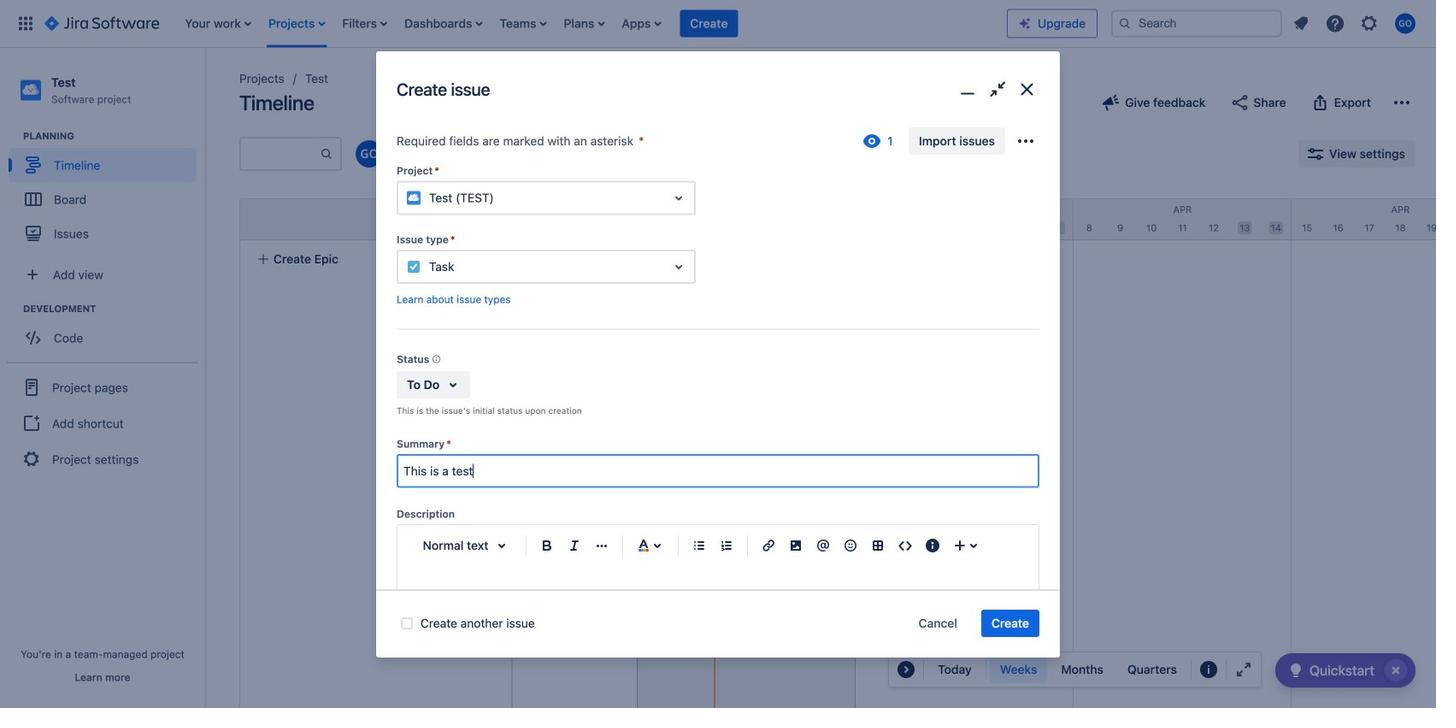 Task type: describe. For each thing, give the bounding box(es) containing it.
link ⌘k image
[[759, 536, 779, 556]]

minimize image
[[956, 77, 980, 102]]

8 list item from the left
[[680, 0, 738, 47]]

Search field
[[1112, 10, 1283, 37]]

info image
[[430, 352, 443, 366]]

open image
[[669, 188, 689, 208]]

code snippet ``` image
[[895, 536, 916, 556]]

timeline grid
[[202, 198, 1437, 708]]

3 column header from the left
[[1074, 199, 1292, 239]]

2 column header from the left
[[420, 199, 638, 239]]

row inside row group
[[240, 199, 511, 240]]

exit full screen image
[[986, 77, 1010, 102]]

row group inside timeline 'grid'
[[239, 198, 511, 240]]

check image
[[1286, 660, 1307, 681]]

Search timeline text field
[[241, 139, 320, 169]]

emoji : image
[[841, 536, 861, 556]]

4 list item from the left
[[399, 0, 488, 47]]

1 column header from the left
[[202, 199, 420, 239]]

info panel image
[[923, 536, 943, 556]]

5 list item from the left
[[495, 0, 552, 47]]

dismiss quickstart image
[[1383, 657, 1410, 684]]

bullet list ⌘⇧8 image
[[689, 536, 710, 556]]

2 heading from the top
[[23, 302, 204, 316]]

bold ⌘b image
[[537, 536, 558, 556]]

sidebar element
[[0, 48, 205, 708]]

add people image
[[421, 144, 441, 164]]

numbered list ⌘⇧7 image
[[717, 536, 737, 556]]

6 list item from the left
[[559, 0, 610, 47]]



Task type: vqa. For each thing, say whether or not it's contained in the screenshot.
third "column header" from right
yes



Task type: locate. For each thing, give the bounding box(es) containing it.
column header
[[202, 199, 420, 239], [420, 199, 638, 239], [1074, 199, 1292, 239], [1292, 199, 1437, 239]]

0 vertical spatial heading
[[23, 129, 204, 143]]

None search field
[[1112, 10, 1283, 37]]

0 horizontal spatial list
[[176, 0, 1007, 47]]

heading
[[23, 129, 204, 143], [23, 302, 204, 316]]

row
[[240, 199, 511, 240]]

2 list item from the left
[[263, 0, 330, 47]]

banner
[[0, 0, 1437, 48]]

italic ⌘i image
[[564, 536, 585, 556]]

open image
[[669, 256, 689, 277]]

dialog
[[376, 51, 1060, 708]]

more formatting image
[[592, 536, 612, 556]]

list formating group
[[686, 532, 741, 559]]

enter full screen image
[[1234, 659, 1254, 680]]

jira software image
[[44, 13, 159, 34], [44, 13, 159, 34]]

1 list item from the left
[[180, 0, 257, 47]]

Description - Main content area, start typing to enter text. text field
[[425, 587, 1012, 607]]

add image, video, or file image
[[786, 536, 806, 556]]

list
[[176, 0, 1007, 47], [1286, 8, 1426, 39]]

1 vertical spatial heading
[[23, 302, 204, 316]]

group
[[9, 129, 204, 256], [9, 302, 204, 360], [7, 362, 198, 483], [990, 656, 1188, 683]]

1 horizontal spatial list
[[1286, 8, 1426, 39]]

text formatting group
[[534, 532, 616, 559]]

1 heading from the top
[[23, 129, 204, 143]]

3 list item from the left
[[337, 0, 393, 47]]

list item
[[180, 0, 257, 47], [263, 0, 330, 47], [337, 0, 393, 47], [399, 0, 488, 47], [495, 0, 552, 47], [559, 0, 610, 47], [617, 0, 666, 47], [680, 0, 738, 47]]

None text field
[[399, 456, 1038, 486]]

mention @ image
[[813, 536, 834, 556]]

row group
[[239, 198, 511, 240]]

search image
[[1119, 17, 1132, 30]]

discard changes and close image
[[1015, 77, 1040, 102]]

7 list item from the left
[[617, 0, 666, 47]]

table ⇧⌥t image
[[868, 536, 889, 556]]

4 column header from the left
[[1292, 199, 1437, 239]]

primary element
[[10, 0, 1007, 47]]



